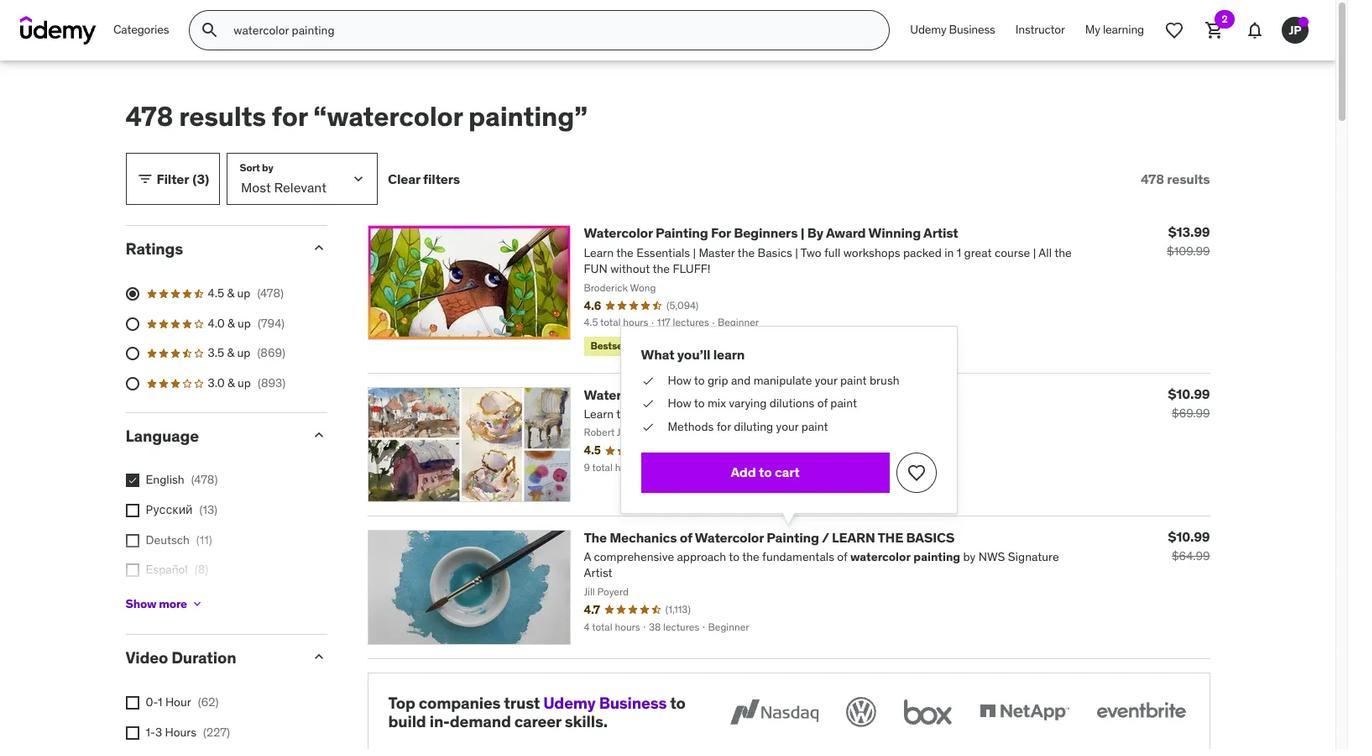 Task type: describe. For each thing, give the bounding box(es) containing it.
add to cart
[[731, 464, 800, 480]]

cart
[[775, 464, 800, 480]]

paint for your
[[841, 373, 867, 388]]

nws
[[979, 549, 1006, 564]]

the
[[743, 549, 760, 564]]

xsmall image left deutsch
[[126, 534, 139, 547]]

2 link
[[1195, 10, 1235, 50]]

4.5
[[208, 286, 224, 301]]

varying
[[729, 396, 767, 411]]

more
[[159, 596, 187, 611]]

(62)
[[198, 695, 219, 710]]

& for 3.0
[[228, 375, 235, 390]]

& for 3.5
[[227, 345, 234, 361]]

1
[[158, 695, 163, 710]]

0 horizontal spatial your
[[777, 419, 799, 434]]

/
[[822, 529, 829, 546]]

38 lectures
[[649, 620, 700, 633]]

0 vertical spatial for
[[272, 99, 308, 134]]

methods
[[668, 419, 714, 434]]

xsmall image left 0-
[[126, 696, 139, 710]]

(893)
[[258, 375, 286, 390]]

& for 4.5
[[227, 286, 234, 301]]

4 total hours
[[584, 620, 640, 633]]

the mechanics of watercolor painting / learn the basics link
[[584, 529, 955, 546]]

(227)
[[203, 725, 230, 740]]

career
[[515, 712, 562, 732]]

478 results
[[1141, 170, 1211, 187]]

how for how to mix varying dilutions of paint
[[668, 396, 692, 411]]

hours
[[615, 620, 640, 633]]

$64.99
[[1172, 548, 1211, 563]]

signature
[[1008, 549, 1060, 564]]

clear
[[388, 170, 420, 187]]

478 results status
[[1141, 170, 1211, 187]]

top
[[388, 692, 415, 713]]

basics
[[721, 386, 762, 403]]

watercolor painting for beginners | by award winning artist
[[584, 225, 959, 241]]

watercolor painting for beginners | by award winning artist link
[[584, 225, 959, 241]]

add
[[731, 464, 756, 480]]

watercolor
[[851, 549, 911, 564]]

categories button
[[103, 10, 179, 50]]

0 horizontal spatial udemy
[[544, 692, 596, 713]]

winning
[[869, 225, 921, 241]]

show
[[126, 596, 156, 611]]

video duration button
[[126, 648, 297, 668]]

language button
[[126, 425, 297, 446]]

watercolor workout - basics & beyond
[[584, 386, 823, 403]]

udemy image
[[20, 16, 97, 45]]

up for 4.0 & up
[[238, 316, 251, 331]]

beyond
[[776, 386, 823, 403]]

by
[[964, 549, 976, 564]]

1 vertical spatial (478)
[[191, 472, 218, 487]]

duration
[[171, 648, 236, 668]]

and
[[731, 373, 751, 388]]

to for cart
[[759, 464, 772, 480]]

xsmall image for 1-3 hours
[[126, 726, 139, 740]]

xsmall image inside show more button
[[191, 597, 204, 611]]

38
[[649, 620, 661, 633]]

udemy business
[[911, 22, 996, 37]]

english (478)
[[146, 472, 218, 487]]

nasdaq image
[[726, 693, 823, 730]]

how for how to grip and manipulate your paint brush
[[668, 373, 692, 388]]

deutsch (11)
[[146, 532, 212, 547]]

3.0
[[208, 375, 225, 390]]

netapp image
[[976, 693, 1073, 730]]

0-1 hour (62)
[[146, 695, 219, 710]]

1 horizontal spatial of
[[818, 396, 828, 411]]

artist inside by nws signature artist
[[584, 565, 613, 581]]

approach
[[677, 549, 727, 564]]

filters
[[423, 170, 460, 187]]

my
[[1086, 22, 1101, 37]]

(3)
[[193, 170, 209, 187]]

$10.99 $69.99
[[1169, 385, 1211, 420]]

language
[[126, 425, 199, 446]]

$69.99
[[1172, 405, 1211, 420]]

comprehensive
[[594, 549, 674, 564]]

trust
[[504, 692, 540, 713]]

to for grip
[[694, 373, 705, 388]]

$10.99 for $10.99 $69.99
[[1169, 385, 1211, 402]]

build
[[388, 712, 426, 732]]

show more button
[[126, 587, 204, 621]]

video duration
[[126, 648, 236, 668]]

$10.99 $64.99
[[1169, 528, 1211, 563]]

painting"
[[469, 99, 588, 134]]

1 vertical spatial for
[[717, 419, 731, 434]]

0 horizontal spatial business
[[599, 692, 667, 713]]

3.0 & up (893)
[[208, 375, 286, 390]]

português
[[146, 592, 200, 607]]

0 horizontal spatial painting
[[656, 225, 708, 241]]

the
[[584, 529, 607, 546]]

4.7
[[584, 602, 600, 617]]

english
[[146, 472, 185, 487]]

ratings
[[126, 239, 183, 259]]

deutsch
[[146, 532, 190, 547]]

beginners
[[734, 225, 798, 241]]

2 vertical spatial of
[[838, 549, 848, 564]]

poyerd
[[598, 585, 629, 598]]

(869)
[[257, 345, 285, 361]]

manipulate
[[754, 373, 812, 388]]

(794)
[[258, 316, 285, 331]]

results for 478 results for "watercolor painting"
[[179, 99, 266, 134]]

clear filters
[[388, 170, 460, 187]]

1 horizontal spatial (478)
[[257, 286, 284, 301]]

what
[[641, 346, 675, 362]]

instructor link
[[1006, 10, 1076, 50]]

jp
[[1290, 22, 1302, 37]]

xsmall image left workout
[[641, 396, 655, 412]]

xsmall image left русский
[[126, 504, 139, 517]]

wishlist image
[[907, 462, 927, 483]]

you have alerts image
[[1299, 17, 1309, 27]]

box image
[[900, 693, 956, 730]]

"watercolor
[[313, 99, 463, 134]]

2 vertical spatial watercolor
[[695, 529, 764, 546]]

to build in-demand career skills.
[[388, 692, 686, 732]]

jill
[[584, 585, 595, 598]]

watercolor workout - basics & beyond link
[[584, 386, 823, 403]]



Task type: locate. For each thing, give the bounding box(es) containing it.
1 vertical spatial watercolor
[[584, 386, 653, 403]]

(478) up (13)
[[191, 472, 218, 487]]

mechanics
[[610, 529, 677, 546]]

478 inside status
[[1141, 170, 1165, 187]]

1 vertical spatial painting
[[767, 529, 820, 546]]

demand
[[450, 712, 511, 732]]

$13.99
[[1169, 224, 1211, 241]]

(11)
[[196, 532, 212, 547]]

0 horizontal spatial artist
[[584, 565, 613, 581]]

clear filters button
[[388, 153, 460, 205]]

0 vertical spatial of
[[818, 396, 828, 411]]

русский (13)
[[146, 502, 218, 517]]

of up approach
[[680, 529, 693, 546]]

small image for language
[[310, 426, 327, 443]]

xsmall image left methods
[[641, 419, 655, 435]]

1 vertical spatial xsmall image
[[191, 597, 204, 611]]

1 vertical spatial 478
[[1141, 170, 1165, 187]]

1 vertical spatial your
[[777, 419, 799, 434]]

up left (794)
[[238, 316, 251, 331]]

to left the
[[729, 549, 740, 564]]

small image
[[136, 171, 153, 188], [310, 240, 327, 256], [310, 426, 327, 443], [310, 649, 327, 665]]

Search for anything text field
[[230, 16, 869, 45]]

xsmall image left 1-
[[126, 726, 139, 740]]

my learning
[[1086, 22, 1145, 37]]

0 vertical spatial results
[[179, 99, 266, 134]]

$10.99 up $69.99
[[1169, 385, 1211, 402]]

watercolor for watercolor workout - basics & beyond
[[584, 386, 653, 403]]

0 vertical spatial xsmall image
[[126, 474, 139, 487]]

your down dilutions
[[777, 419, 799, 434]]

results up $13.99
[[1168, 170, 1211, 187]]

0 vertical spatial business
[[949, 22, 996, 37]]

$10.99 for $10.99 $64.99
[[1169, 528, 1211, 545]]

0 vertical spatial painting
[[656, 225, 708, 241]]

business
[[949, 22, 996, 37], [599, 692, 667, 713]]

$10.99
[[1169, 385, 1211, 402], [1169, 528, 1211, 545]]

up left (869)
[[237, 345, 251, 361]]

0 vertical spatial udemy
[[911, 22, 947, 37]]

painting up fundamentals
[[767, 529, 820, 546]]

0 horizontal spatial of
[[680, 529, 693, 546]]

jp link
[[1276, 10, 1316, 50]]

0 vertical spatial 478
[[126, 99, 173, 134]]

0 horizontal spatial udemy business link
[[544, 692, 667, 713]]

xsmall image left english
[[126, 474, 139, 487]]

4.5 & up (478)
[[208, 286, 284, 301]]

0 vertical spatial paint
[[841, 373, 867, 388]]

to left mix
[[694, 396, 705, 411]]

paint down dilutions
[[802, 419, 829, 434]]

udemy
[[911, 22, 947, 37], [544, 692, 596, 713]]

your right manipulate
[[815, 373, 838, 388]]

filter
[[157, 170, 189, 187]]

methods for diluting your paint
[[668, 419, 829, 434]]

1 horizontal spatial painting
[[767, 529, 820, 546]]

1 horizontal spatial artist
[[924, 225, 959, 241]]

478 for 478 results
[[1141, 170, 1165, 187]]

1 horizontal spatial for
[[717, 419, 731, 434]]

$10.99 up $64.99
[[1169, 528, 1211, 545]]

eventbrite image
[[1093, 693, 1190, 730]]

0 horizontal spatial 478
[[126, 99, 173, 134]]

business left the instructor in the top right of the page
[[949, 22, 996, 37]]

how down what you'll learn
[[668, 373, 692, 388]]

top companies trust udemy business
[[388, 692, 667, 713]]

companies
[[419, 692, 501, 713]]

478 for 478 results for "watercolor painting"
[[126, 99, 173, 134]]

2 vertical spatial paint
[[802, 419, 829, 434]]

hours
[[165, 725, 197, 740]]

4.0
[[208, 316, 225, 331]]

1 horizontal spatial 478
[[1141, 170, 1165, 187]]

español
[[146, 562, 188, 577]]

results
[[179, 99, 266, 134], [1168, 170, 1211, 187]]

up for 4.5 & up
[[237, 286, 251, 301]]

xsmall image left the español
[[126, 564, 139, 577]]

business down 'hours'
[[599, 692, 667, 713]]

0 vertical spatial your
[[815, 373, 838, 388]]

dilutions
[[770, 396, 815, 411]]

wishlist image
[[1165, 20, 1185, 40]]

2 how from the top
[[668, 396, 692, 411]]

1 horizontal spatial udemy
[[911, 22, 947, 37]]

business inside 'link'
[[949, 22, 996, 37]]

painting left for
[[656, 225, 708, 241]]

1 horizontal spatial your
[[815, 373, 838, 388]]

diluting
[[734, 419, 774, 434]]

artist right winning at the top right of page
[[924, 225, 959, 241]]

grip
[[708, 373, 729, 388]]

a
[[584, 549, 591, 564]]

award
[[826, 225, 866, 241]]

1 horizontal spatial udemy business link
[[901, 10, 1006, 50]]

0 vertical spatial $10.99
[[1169, 385, 1211, 402]]

0 vertical spatial udemy business link
[[901, 10, 1006, 50]]

to inside button
[[759, 464, 772, 480]]

instructor
[[1016, 22, 1066, 37]]

the
[[878, 529, 904, 546]]

udemy inside 'link'
[[911, 22, 947, 37]]

xsmall image
[[641, 373, 655, 389], [641, 396, 655, 412], [641, 419, 655, 435], [126, 504, 139, 517], [126, 534, 139, 547], [126, 564, 139, 577], [126, 696, 139, 710]]

submit search image
[[200, 20, 220, 40]]

learning
[[1103, 22, 1145, 37]]

of down learn
[[838, 549, 848, 564]]

$109.99
[[1167, 244, 1211, 259]]

learn
[[714, 346, 745, 362]]

xsmall image right more
[[191, 597, 204, 611]]

up
[[237, 286, 251, 301], [238, 316, 251, 331], [237, 345, 251, 361], [238, 375, 251, 390]]

1 vertical spatial udemy
[[544, 692, 596, 713]]

brush
[[870, 373, 900, 388]]

&
[[227, 286, 234, 301], [228, 316, 235, 331], [227, 345, 234, 361], [228, 375, 235, 390], [765, 386, 773, 403]]

2 horizontal spatial of
[[838, 549, 848, 564]]

1 vertical spatial paint
[[831, 396, 857, 411]]

watercolor for watercolor painting for beginners | by award winning artist
[[584, 225, 653, 241]]

up for 3.0 & up
[[238, 375, 251, 390]]

4
[[584, 620, 590, 633]]

of right dilutions
[[818, 396, 828, 411]]

show more
[[126, 596, 187, 611]]

3
[[155, 725, 162, 740]]

0 vertical spatial artist
[[924, 225, 959, 241]]

results inside status
[[1168, 170, 1211, 187]]

1 vertical spatial of
[[680, 529, 693, 546]]

1 vertical spatial business
[[599, 692, 667, 713]]

small image for ratings
[[310, 240, 327, 256]]

beginner
[[708, 620, 750, 633]]

up for 3.5 & up
[[237, 345, 251, 361]]

my learning link
[[1076, 10, 1155, 50]]

ratings button
[[126, 239, 297, 259]]

xsmall image for english
[[126, 474, 139, 487]]

shopping cart with 2 items image
[[1205, 20, 1225, 40]]

to for mix
[[694, 396, 705, 411]]

(8)
[[195, 562, 208, 577]]

your
[[815, 373, 838, 388], [777, 419, 799, 434]]

1113 reviews element
[[666, 603, 691, 617]]

0 vertical spatial (478)
[[257, 286, 284, 301]]

1 vertical spatial how
[[668, 396, 692, 411]]

& for 4.0
[[228, 316, 235, 331]]

478 results for "watercolor painting"
[[126, 99, 588, 134]]

0 horizontal spatial results
[[179, 99, 266, 134]]

español (8)
[[146, 562, 208, 577]]

volkswagen image
[[843, 693, 880, 730]]

1 horizontal spatial business
[[949, 22, 996, 37]]

results up (3)
[[179, 99, 266, 134]]

small image for video duration
[[310, 649, 327, 665]]

paint for of
[[831, 396, 857, 411]]

notifications image
[[1245, 20, 1266, 40]]

artist down a
[[584, 565, 613, 581]]

2 $10.99 from the top
[[1169, 528, 1211, 545]]

2 vertical spatial xsmall image
[[126, 726, 139, 740]]

$13.99 $109.99
[[1167, 224, 1211, 259]]

xsmall image
[[126, 474, 139, 487], [191, 597, 204, 611], [126, 726, 139, 740]]

up right 4.5
[[237, 286, 251, 301]]

xsmall image down the what
[[641, 373, 655, 389]]

by
[[808, 225, 824, 241]]

jill poyerd
[[584, 585, 629, 598]]

fundamentals
[[763, 549, 835, 564]]

0 horizontal spatial (478)
[[191, 472, 218, 487]]

1-3 hours (227)
[[146, 725, 230, 740]]

1 horizontal spatial results
[[1168, 170, 1211, 187]]

1 vertical spatial artist
[[584, 565, 613, 581]]

(478)
[[257, 286, 284, 301], [191, 472, 218, 487]]

how up methods
[[668, 396, 692, 411]]

2
[[1222, 13, 1228, 25]]

русский
[[146, 502, 193, 517]]

1 $10.99 from the top
[[1169, 385, 1211, 402]]

results for 478 results
[[1168, 170, 1211, 187]]

to left cart on the right
[[759, 464, 772, 480]]

categories
[[113, 22, 169, 37]]

(478) up (794)
[[257, 286, 284, 301]]

(13)
[[199, 502, 218, 517]]

1 vertical spatial results
[[1168, 170, 1211, 187]]

up left (893)
[[238, 375, 251, 390]]

painting
[[914, 549, 961, 564]]

0 horizontal spatial for
[[272, 99, 308, 134]]

0 vertical spatial watercolor
[[584, 225, 653, 241]]

paint right beyond
[[831, 396, 857, 411]]

udemy business link
[[901, 10, 1006, 50], [544, 692, 667, 713]]

0 vertical spatial how
[[668, 373, 692, 388]]

1 vertical spatial $10.99
[[1169, 528, 1211, 545]]

to down lectures
[[670, 692, 686, 713]]

total
[[592, 620, 613, 633]]

-
[[712, 386, 718, 403]]

to inside to build in-demand career skills.
[[670, 692, 686, 713]]

paint left brush
[[841, 373, 867, 388]]

|
[[801, 225, 805, 241]]

to left 'grip'
[[694, 373, 705, 388]]

1 how from the top
[[668, 373, 692, 388]]

you'll
[[678, 346, 711, 362]]

skills.
[[565, 712, 608, 732]]

1 vertical spatial udemy business link
[[544, 692, 667, 713]]

learn
[[832, 529, 876, 546]]



Task type: vqa. For each thing, say whether or not it's contained in the screenshot.
the leftmost Painting
yes



